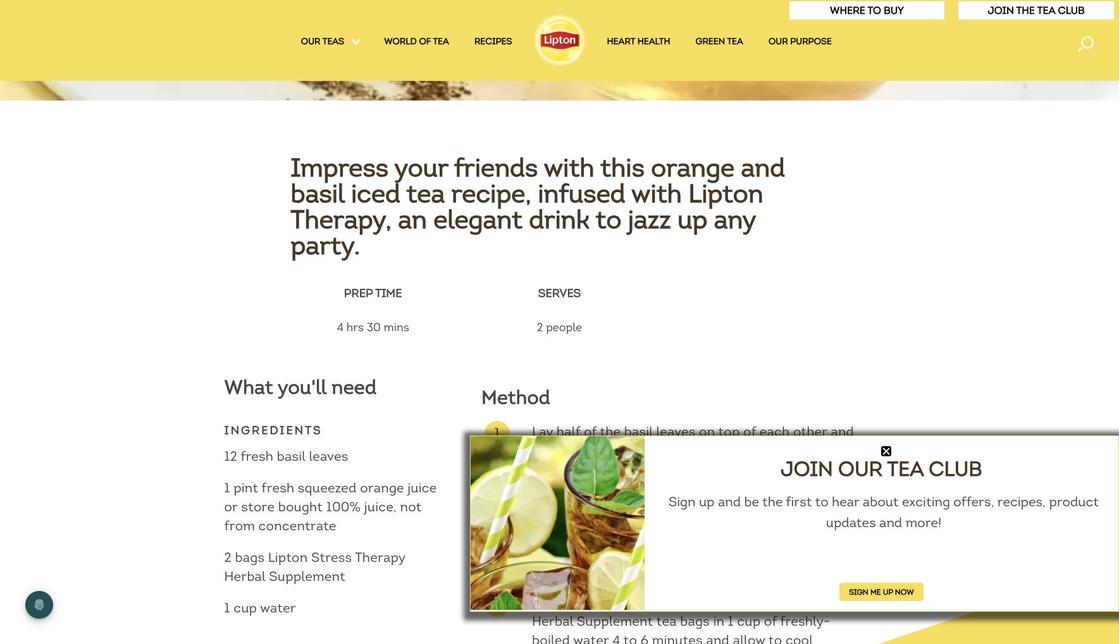 Task type: locate. For each thing, give the bounding box(es) containing it.
0 horizontal spatial stress
[[311, 550, 352, 566]]

0 horizontal spatial 12
[[224, 449, 237, 465]]

water down ready
[[573, 633, 609, 645]]

0 vertical spatial up
[[678, 204, 708, 235]]

up left "any"
[[678, 204, 708, 235]]

and
[[741, 153, 785, 184], [831, 424, 854, 440], [718, 494, 741, 511], [880, 515, 903, 531], [706, 633, 730, 645]]

0 vertical spatial lipton
[[689, 179, 764, 210]]

supplement inside when ready to serve, brew lipton stress therapy herbal supplement tea bags in 1 cup of freshly- boiled water 4 to 6 minutes and allow to co
[[577, 614, 653, 630]]

orange inside distribute the leaves into 12 sections of your ice cube tray. fill with the orange juice. freeze for 4 hours or overnight.
[[673, 528, 717, 545]]

supplement down concentrate
[[269, 569, 345, 585]]

2 for 2 bags lipton stress therapy herbal supplement
[[224, 550, 232, 566]]

our inside our purpose link
[[769, 36, 788, 47]]

sign me up now
[[849, 588, 914, 597]]

0 vertical spatial or
[[224, 499, 238, 516]]

0 horizontal spatial herbal
[[224, 569, 266, 585]]

to left jazz
[[596, 204, 622, 235]]

basil inside impress your friends with this orange and basil iced tea recipe, infused with lipton therapy, an elegant drink to jazz up any party.
[[291, 179, 345, 210]]

in
[[713, 614, 725, 630]]

therapy
[[355, 550, 405, 566], [789, 595, 839, 611]]

1 horizontal spatial bags
[[680, 614, 710, 630]]

into down repeat
[[665, 509, 690, 526]]

1 vertical spatial therapy
[[789, 595, 839, 611]]

the right be
[[762, 494, 783, 511]]

scissors
[[708, 443, 760, 459]]

0 vertical spatial into
[[557, 443, 581, 459]]

100%
[[326, 499, 361, 516]]

1 vertical spatial tea
[[727, 36, 743, 47]]

and inside when ready to serve, brew lipton stress therapy herbal supplement tea bags in 1 cup of freshly- boiled water 4 to 6 minutes and allow to co
[[706, 633, 730, 645]]

tea right the green
[[727, 36, 743, 47]]

supplement down ready
[[577, 614, 653, 630]]

about
[[863, 494, 899, 511]]

or up from
[[224, 499, 238, 516]]

1 vertical spatial 12
[[694, 509, 707, 526]]

distribute
[[532, 509, 595, 526]]

water down 2 bags lipton stress therapy herbal supplement
[[260, 601, 296, 617]]

repeat
[[677, 462, 721, 478]]

1 vertical spatial tea
[[887, 457, 924, 482]]

2 vertical spatial into
[[665, 509, 690, 526]]

and down the about
[[880, 515, 903, 531]]

stress inside when ready to serve, brew lipton stress therapy herbal supplement tea bags in 1 cup of freshly- boiled water 4 to 6 minutes and allow to co
[[745, 595, 786, 611]]

our up hear on the right bottom
[[838, 457, 883, 482]]

or inside 1 pint fresh squeezed orange juice or store bought 100% juice, not from concentrate
[[224, 499, 238, 516]]

prep
[[344, 287, 373, 301]]

1 vertical spatial fresh
[[262, 480, 294, 497]]

12
[[224, 449, 237, 465], [694, 509, 707, 526]]

herbal
[[224, 569, 266, 585], [532, 614, 573, 630]]

2 vertical spatial orange
[[673, 528, 717, 545]]

orange
[[651, 153, 735, 184], [360, 480, 404, 497], [673, 528, 717, 545]]

1 vertical spatial herbal
[[532, 614, 573, 630]]

1 horizontal spatial stress
[[745, 595, 786, 611]]

sign
[[849, 588, 869, 597]]

distribute the leaves into 12 sections of your ice cube tray. fill with the orange juice. freeze for 4 hours or overnight.
[[532, 509, 837, 564]]

1 horizontal spatial or
[[572, 547, 585, 564]]

1 horizontal spatial into
[[594, 462, 619, 478]]

1 horizontal spatial 4
[[613, 633, 620, 645]]

1 vertical spatial lipton
[[268, 550, 308, 566]]

with
[[544, 153, 595, 184], [632, 179, 682, 210], [724, 462, 751, 478], [619, 528, 646, 545]]

stress inside 2 bags lipton stress therapy herbal supplement
[[311, 550, 352, 566]]

leaves up squeezed
[[309, 449, 348, 465]]

1 horizontal spatial water
[[573, 633, 609, 645]]

0 vertical spatial orange
[[651, 153, 735, 184]]

basil down "ingredients"
[[277, 449, 306, 465]]

heart health link
[[607, 36, 670, 51]]

your inside distribute the leaves into 12 sections of your ice cube tray. fill with the orange juice. freeze for 4 hours or overnight.
[[783, 509, 812, 526]]

2 inside 2 bags lipton stress therapy herbal supplement
[[224, 550, 232, 566]]

0 vertical spatial supplement
[[269, 569, 345, 585]]

0 vertical spatial tea
[[1038, 4, 1056, 16]]

herbal inside when ready to serve, brew lipton stress therapy herbal supplement tea bags in 1 cup of freshly- boiled water 4 to 6 minutes and allow to co
[[532, 614, 573, 630]]

recipes link
[[475, 36, 512, 51]]

1 pint fresh squeezed orange juice or store bought 100% juice, not from concentrate
[[224, 480, 440, 535]]

4
[[337, 321, 344, 335], [823, 528, 831, 545], [613, 633, 620, 645]]

therapy inside when ready to serve, brew lipton stress therapy herbal supplement tea bags in 1 cup of freshly- boiled water 4 to 6 minutes and allow to co
[[789, 595, 839, 611]]

world of tea
[[384, 36, 449, 47]]

bags down brew
[[680, 614, 710, 630]]

4 right for
[[823, 528, 831, 545]]

what
[[224, 376, 273, 399]]

your up an in the left top of the page
[[395, 153, 448, 184]]

fresh down "ingredients"
[[241, 449, 273, 465]]

cube
[[532, 528, 563, 545]]

1 vertical spatial or
[[572, 547, 585, 564]]

1 horizontal spatial tea
[[1038, 4, 1056, 16]]

tea right iced
[[407, 179, 445, 210]]

1 vertical spatial bags
[[680, 614, 710, 630]]

bags down from
[[235, 550, 265, 566]]

0 vertical spatial herbal
[[224, 569, 266, 585]]

2 vertical spatial basil
[[277, 449, 306, 465]]

tea right the
[[1038, 4, 1056, 16]]

4 left hrs
[[337, 321, 344, 335]]

30
[[367, 321, 381, 335]]

world of tea link
[[384, 36, 449, 51]]

tea up exciting
[[887, 457, 924, 482]]

tea
[[433, 36, 449, 47], [887, 457, 924, 482]]

0 vertical spatial 12
[[224, 449, 237, 465]]

roll
[[532, 443, 553, 459]]

or inside distribute the leaves into 12 sections of your ice cube tray. fill with the orange juice. freeze for 4 hours or overnight.
[[572, 547, 585, 564]]

1 for 1 pint fresh squeezed orange juice or store bought 100% juice, not from concentrate
[[224, 480, 230, 497]]

0 horizontal spatial tea
[[407, 179, 445, 210]]

2 horizontal spatial into
[[665, 509, 690, 526]]

method
[[482, 386, 551, 409]]

navigation
[[0, 36, 1119, 52]]

0 horizontal spatial or
[[224, 499, 238, 516]]

hours
[[532, 547, 568, 564]]

stress down concentrate
[[311, 550, 352, 566]]

0 vertical spatial other
[[793, 424, 828, 440]]

0 vertical spatial fresh
[[241, 449, 273, 465]]

1 horizontal spatial cup
[[737, 614, 761, 630]]

juice,
[[364, 499, 397, 516]]

0 horizontal spatial your
[[395, 153, 448, 184]]

2 vertical spatial up
[[699, 494, 715, 511]]

2 left people
[[537, 321, 543, 335]]

or down tray.
[[572, 547, 585, 564]]

0 horizontal spatial supplement
[[269, 569, 345, 585]]

into down tube.
[[594, 462, 619, 478]]

stress up the allow
[[745, 595, 786, 611]]

0 horizontal spatial cup
[[234, 601, 257, 617]]

signup image
[[471, 437, 645, 611]]

recipes
[[475, 36, 512, 47]]

1 vertical spatial orange
[[360, 480, 404, 497]]

and down the in
[[706, 633, 730, 645]]

1 cup water
[[224, 601, 296, 617]]

1 vertical spatial 2
[[224, 550, 232, 566]]

tea for of
[[433, 36, 449, 47]]

1 horizontal spatial therapy
[[789, 595, 839, 611]]

bags inside when ready to serve, brew lipton stress therapy herbal supplement tea bags in 1 cup of freshly- boiled water 4 to 6 minutes and allow to co
[[680, 614, 710, 630]]

and up "any"
[[741, 153, 785, 184]]

leaves up the sharp
[[656, 424, 696, 440]]

0 horizontal spatial into
[[557, 443, 581, 459]]

0 horizontal spatial tea
[[433, 36, 449, 47]]

and left be
[[718, 494, 741, 511]]

0 horizontal spatial water
[[260, 601, 296, 617]]

leaves left the sign
[[623, 509, 662, 526]]

offers,
[[954, 494, 994, 511]]

each
[[760, 424, 790, 440]]

12 left sections
[[694, 509, 707, 526]]

join the tea club link
[[988, 4, 1085, 16]]

up inside sign up and be the first to hear about exciting offers, recipes, product updates and more!
[[699, 494, 715, 511]]

lipton inside when ready to serve, brew lipton stress therapy herbal supplement tea bags in 1 cup of freshly- boiled water 4 to 6 minutes and allow to co
[[702, 595, 742, 611]]

bought
[[278, 499, 323, 516]]

lipton inside 2 bags lipton stress therapy herbal supplement
[[268, 550, 308, 566]]

buy
[[884, 4, 904, 16]]

basil inside lay half of the basil leaves on top of each other and roll into a tube. using sharp scissors cut the rolled- up leaves into ribbons. repeat with the other half.
[[624, 424, 653, 440]]

0 vertical spatial bags
[[235, 550, 265, 566]]

party.
[[291, 230, 360, 261]]

2 down from
[[224, 550, 232, 566]]

leaves down a
[[552, 462, 591, 478]]

other up rolled-
[[793, 424, 828, 440]]

tea right of
[[433, 36, 449, 47]]

from
[[224, 518, 255, 535]]

to right ready
[[610, 595, 624, 611]]

0 vertical spatial our
[[769, 36, 788, 47]]

0 vertical spatial 2
[[537, 321, 543, 335]]

1 vertical spatial 4
[[823, 528, 831, 545]]

2 vertical spatial lipton
[[702, 595, 742, 611]]

1 vertical spatial basil
[[624, 424, 653, 440]]

1 horizontal spatial your
[[783, 509, 812, 526]]

2 horizontal spatial 4
[[823, 528, 831, 545]]

up down the roll
[[532, 462, 548, 478]]

be
[[744, 494, 759, 511]]

the
[[1017, 4, 1035, 16]]

1 vertical spatial tea
[[657, 614, 677, 630]]

into inside distribute the leaves into 12 sections of your ice cube tray. fill with the orange juice. freeze for 4 hours or overnight.
[[665, 509, 690, 526]]

fresh inside 1 pint fresh squeezed orange juice or store bought 100% juice, not from concentrate
[[262, 480, 294, 497]]

to right first
[[815, 494, 829, 511]]

tea up minutes
[[657, 614, 677, 630]]

with inside distribute the leaves into 12 sections of your ice cube tray. fill with the orange juice. freeze for 4 hours or overnight.
[[619, 528, 646, 545]]

1 horizontal spatial tea
[[657, 614, 677, 630]]

therapy up freshly- on the bottom right
[[789, 595, 839, 611]]

and up rolled-
[[831, 424, 854, 440]]

more!
[[906, 515, 942, 531]]

freeze
[[757, 528, 798, 545]]

4 inside when ready to serve, brew lipton stress therapy herbal supplement tea bags in 1 cup of freshly- boiled water 4 to 6 minutes and allow to co
[[613, 633, 620, 645]]

4 hrs 30 mins
[[337, 321, 409, 335]]

0 vertical spatial your
[[395, 153, 448, 184]]

0 horizontal spatial 4
[[337, 321, 344, 335]]

any
[[714, 204, 756, 235]]

0 vertical spatial therapy
[[355, 550, 405, 566]]

0 horizontal spatial our
[[769, 36, 788, 47]]

our left purpose in the right of the page
[[769, 36, 788, 47]]

0 horizontal spatial therapy
[[355, 550, 405, 566]]

fresh up store
[[262, 480, 294, 497]]

1 vertical spatial our
[[838, 457, 883, 482]]

water inside when ready to serve, brew lipton stress therapy herbal supplement tea bags in 1 cup of freshly- boiled water 4 to 6 minutes and allow to co
[[573, 633, 609, 645]]

1 horizontal spatial herbal
[[532, 614, 573, 630]]

1 vertical spatial into
[[594, 462, 619, 478]]

world
[[384, 36, 417, 47]]

the down the sign
[[649, 528, 670, 545]]

water
[[260, 601, 296, 617], [573, 633, 609, 645]]

your inside impress your friends with this orange and basil iced tea recipe, infused with lipton therapy, an elegant drink to jazz up any party.
[[395, 153, 448, 184]]

12 up pint
[[224, 449, 237, 465]]

1
[[224, 480, 230, 497], [224, 601, 230, 617], [728, 614, 734, 630]]

tea inside navigation
[[727, 36, 743, 47]]

therapy inside 2 bags lipton stress therapy herbal supplement
[[355, 550, 405, 566]]

or
[[224, 499, 238, 516], [572, 547, 585, 564]]

your up for
[[783, 509, 812, 526]]

of up freeze
[[767, 509, 780, 526]]

cup
[[234, 601, 257, 617], [737, 614, 761, 630]]

navigation containing our teas
[[0, 36, 1119, 52]]

herbal up 1 cup water
[[224, 569, 266, 585]]

basil up using
[[624, 424, 653, 440]]

1 horizontal spatial tea
[[887, 457, 924, 482]]

sharp
[[669, 443, 705, 459]]

1 for 1 cup water
[[224, 601, 230, 617]]

impress your friends with this orange and basil iced tea recipe, infused with lipton therapy, an elegant drink to jazz up any party.
[[291, 153, 785, 261]]

2 vertical spatial 4
[[613, 633, 620, 645]]

the up fill
[[598, 509, 619, 526]]

me
[[871, 588, 881, 597]]

bags
[[235, 550, 265, 566], [680, 614, 710, 630]]

12 inside distribute the leaves into 12 sections of your ice cube tray. fill with the orange juice. freeze for 4 hours or overnight.
[[694, 509, 707, 526]]

of up the allow
[[764, 614, 777, 630]]

0 vertical spatial 4
[[337, 321, 344, 335]]

the up tube.
[[600, 424, 621, 440]]

12 fresh basil leaves
[[224, 449, 348, 465]]

herbal up boiled
[[532, 614, 573, 630]]

product
[[1049, 494, 1099, 511]]

0 vertical spatial tea
[[433, 36, 449, 47]]

1 vertical spatial supplement
[[577, 614, 653, 630]]

therapy down juice,
[[355, 550, 405, 566]]

1 vertical spatial stress
[[745, 595, 786, 611]]

0 vertical spatial basil
[[291, 179, 345, 210]]

other down cut
[[778, 462, 812, 478]]

sections
[[710, 509, 764, 526]]

1 inside 1 pint fresh squeezed orange juice or store bought 100% juice, not from concentrate
[[224, 480, 230, 497]]

into down the half
[[557, 443, 581, 459]]

serves
[[538, 287, 581, 301]]

0 horizontal spatial 2
[[224, 550, 232, 566]]

basil up party.
[[291, 179, 345, 210]]

up
[[678, 204, 708, 235], [532, 462, 548, 478], [699, 494, 715, 511]]

into
[[557, 443, 581, 459], [594, 462, 619, 478], [665, 509, 690, 526]]

hrs
[[347, 321, 364, 335]]

up inside impress your friends with this orange and basil iced tea recipe, infused with lipton therapy, an elegant drink to jazz up any party.
[[678, 204, 708, 235]]

0 vertical spatial stress
[[311, 550, 352, 566]]

1 vertical spatial other
[[778, 462, 812, 478]]

hero image image
[[0, 0, 1119, 101]]

elegant
[[434, 204, 523, 235]]

the down cut
[[754, 462, 775, 478]]

0 vertical spatial tea
[[407, 179, 445, 210]]

0 horizontal spatial bags
[[235, 550, 265, 566]]

allow
[[733, 633, 766, 645]]

half
[[557, 424, 580, 440]]

first
[[786, 494, 812, 511]]

1 horizontal spatial supplement
[[577, 614, 653, 630]]

0 horizontal spatial tea
[[727, 36, 743, 47]]

1 vertical spatial your
[[783, 509, 812, 526]]

up right the sign
[[699, 494, 715, 511]]

1 vertical spatial up
[[532, 462, 548, 478]]

1 horizontal spatial 2
[[537, 321, 543, 335]]

1 horizontal spatial 12
[[694, 509, 707, 526]]

to inside impress your friends with this orange and basil iced tea recipe, infused with lipton therapy, an elegant drink to jazz up any party.
[[596, 204, 622, 235]]

pint
[[234, 480, 258, 497]]

when ready to serve, brew lipton stress therapy herbal supplement tea bags in 1 cup of freshly- boiled water 4 to 6 minutes and allow to co
[[532, 595, 843, 645]]

4 left 6
[[613, 633, 620, 645]]

serve,
[[627, 595, 665, 611]]

1 vertical spatial water
[[573, 633, 609, 645]]

teas
[[323, 36, 344, 47]]



Task type: describe. For each thing, give the bounding box(es) containing it.
our teas link
[[301, 36, 359, 51]]

juice.
[[721, 528, 753, 545]]

you'll
[[278, 376, 327, 399]]

cup inside when ready to serve, brew lipton stress therapy herbal supplement tea bags in 1 cup of freshly- boiled water 4 to 6 minutes and allow to co
[[737, 614, 761, 630]]

to right the allow
[[769, 633, 782, 645]]

minutes
[[652, 633, 703, 645]]

fill
[[598, 528, 616, 545]]

our
[[301, 36, 320, 47]]

2 bags lipton stress therapy herbal supplement
[[224, 550, 409, 585]]

open privacy settings image
[[25, 592, 53, 619]]

green tea
[[696, 36, 743, 47]]

and inside lay half of the basil leaves on top of each other and roll into a tube. using sharp scissors cut the rolled- up leaves into ribbons. repeat with the other half.
[[831, 424, 854, 440]]

health
[[638, 36, 670, 47]]

orange inside 1 pint fresh squeezed orange juice or store bought 100% juice, not from concentrate
[[360, 480, 404, 497]]

time
[[375, 287, 402, 301]]

join the tea club button
[[958, 1, 1115, 20]]

recipes,
[[998, 494, 1046, 511]]

tube.
[[595, 443, 627, 459]]

jazz
[[628, 204, 671, 235]]

of right 'top'
[[744, 424, 756, 440]]

friends
[[454, 153, 538, 184]]

our purpose link
[[769, 36, 832, 51]]

prep time
[[344, 287, 402, 301]]

join the tea club
[[988, 4, 1085, 16]]

exciting
[[902, 494, 950, 511]]

where to buy button
[[789, 1, 946, 20]]

join
[[781, 457, 833, 482]]

2 people
[[537, 321, 582, 335]]

impress
[[291, 153, 389, 184]]

026e8 image
[[882, 447, 892, 457]]

need
[[332, 376, 377, 399]]

half.
[[816, 462, 843, 478]]

of inside distribute the leaves into 12 sections of your ice cube tray. fill with the orange juice. freeze for 4 hours or overnight.
[[767, 509, 780, 526]]

2 for 2 people
[[537, 321, 543, 335]]

ingredients
[[224, 424, 322, 438]]

purpose
[[790, 36, 832, 47]]

green tea link
[[696, 36, 743, 51]]

therapy,
[[291, 204, 392, 235]]

the inside sign up and be the first to hear about exciting offers, recipes, product updates and more!
[[762, 494, 783, 511]]

leaves inside distribute the leaves into 12 sections of your ice cube tray. fill with the orange juice. freeze for 4 hours or overnight.
[[623, 509, 662, 526]]

the right cut
[[788, 443, 809, 459]]

to inside sign up and be the first to hear about exciting offers, recipes, product updates and more!
[[815, 494, 829, 511]]

1 inside when ready to serve, brew lipton stress therapy herbal supplement tea bags in 1 cup of freshly- boiled water 4 to 6 minutes and allow to co
[[728, 614, 734, 630]]

boiled
[[532, 633, 570, 645]]

this
[[601, 153, 645, 184]]

store
[[241, 499, 275, 516]]

a
[[585, 443, 592, 459]]

with inside lay half of the basil leaves on top of each other and roll into a tube. using sharp scissors cut the rolled- up leaves into ribbons. repeat with the other half.
[[724, 462, 751, 478]]

updates
[[826, 515, 876, 531]]

sign
[[669, 494, 696, 511]]

orange inside impress your friends with this orange and basil iced tea recipe, infused with lipton therapy, an elegant drink to jazz up any party.
[[651, 153, 735, 184]]

6
[[641, 633, 649, 645]]

4 inside distribute the leaves into 12 sections of your ice cube tray. fill with the orange juice. freeze for 4 hours or overnight.
[[823, 528, 831, 545]]

up
[[883, 588, 893, 597]]

supplement inside 2 bags lipton stress therapy herbal supplement
[[269, 569, 345, 585]]

tea inside button
[[1038, 4, 1056, 16]]

on
[[699, 424, 715, 440]]

cut
[[764, 443, 785, 459]]

where to buy link
[[830, 4, 904, 16]]

our teas
[[301, 36, 347, 47]]

top
[[718, 424, 740, 440]]

iced
[[351, 179, 401, 210]]

club
[[1058, 4, 1085, 16]]

heart health
[[607, 36, 670, 47]]

ribbons.
[[623, 462, 673, 478]]

to left 6
[[624, 633, 637, 645]]

sign me up now link
[[840, 583, 924, 602]]

lipton site logo image
[[531, 11, 588, 68]]

lipton inside impress your friends with this orange and basil iced tea recipe, infused with lipton therapy, an elegant drink to jazz up any party.
[[689, 179, 764, 210]]

of up a
[[584, 424, 597, 440]]

overnight.
[[589, 547, 652, 564]]

tea inside when ready to serve, brew lipton stress therapy herbal supplement tea bags in 1 cup of freshly- boiled water 4 to 6 minutes and allow to co
[[657, 614, 677, 630]]

using
[[631, 443, 666, 459]]

lay half of the basil leaves on top of each other and roll into a tube. using sharp scissors cut the rolled- up leaves into ribbons. repeat with the other half.
[[532, 424, 858, 478]]

recipe,
[[452, 179, 531, 210]]

our purpose
[[769, 36, 832, 47]]

drink
[[529, 204, 590, 235]]

not
[[400, 499, 422, 516]]

ready
[[572, 595, 607, 611]]

infused
[[538, 179, 626, 210]]

herbal inside 2 bags lipton stress therapy herbal supplement
[[224, 569, 266, 585]]

rolled-
[[812, 443, 855, 459]]

0 vertical spatial water
[[260, 601, 296, 617]]

bags inside 2 bags lipton stress therapy herbal supplement
[[235, 550, 265, 566]]

tea inside impress your friends with this orange and basil iced tea recipe, infused with lipton therapy, an elegant drink to jazz up any party.
[[407, 179, 445, 210]]

ice
[[815, 509, 833, 526]]

lay
[[532, 424, 553, 440]]

when
[[532, 595, 568, 611]]

squeezed
[[298, 480, 357, 497]]

up inside lay half of the basil leaves on top of each other and roll into a tube. using sharp scissors cut the rolled- up leaves into ribbons. repeat with the other half.
[[532, 462, 548, 478]]

of inside when ready to serve, brew lipton stress therapy herbal supplement tea bags in 1 cup of freshly- boiled water 4 to 6 minutes and allow to co
[[764, 614, 777, 630]]

concentrate
[[259, 518, 336, 535]]

juice
[[408, 480, 437, 497]]

green
[[696, 36, 725, 47]]

tea for our
[[887, 457, 924, 482]]

an
[[398, 204, 427, 235]]

tray.
[[566, 528, 594, 545]]

1 horizontal spatial our
[[838, 457, 883, 482]]

freshly-
[[780, 614, 830, 630]]

and inside impress your friends with this orange and basil iced tea recipe, infused with lipton therapy, an elegant drink to jazz up any party.
[[741, 153, 785, 184]]

heart
[[607, 36, 635, 47]]



Task type: vqa. For each thing, say whether or not it's contained in the screenshot.
the Us
no



